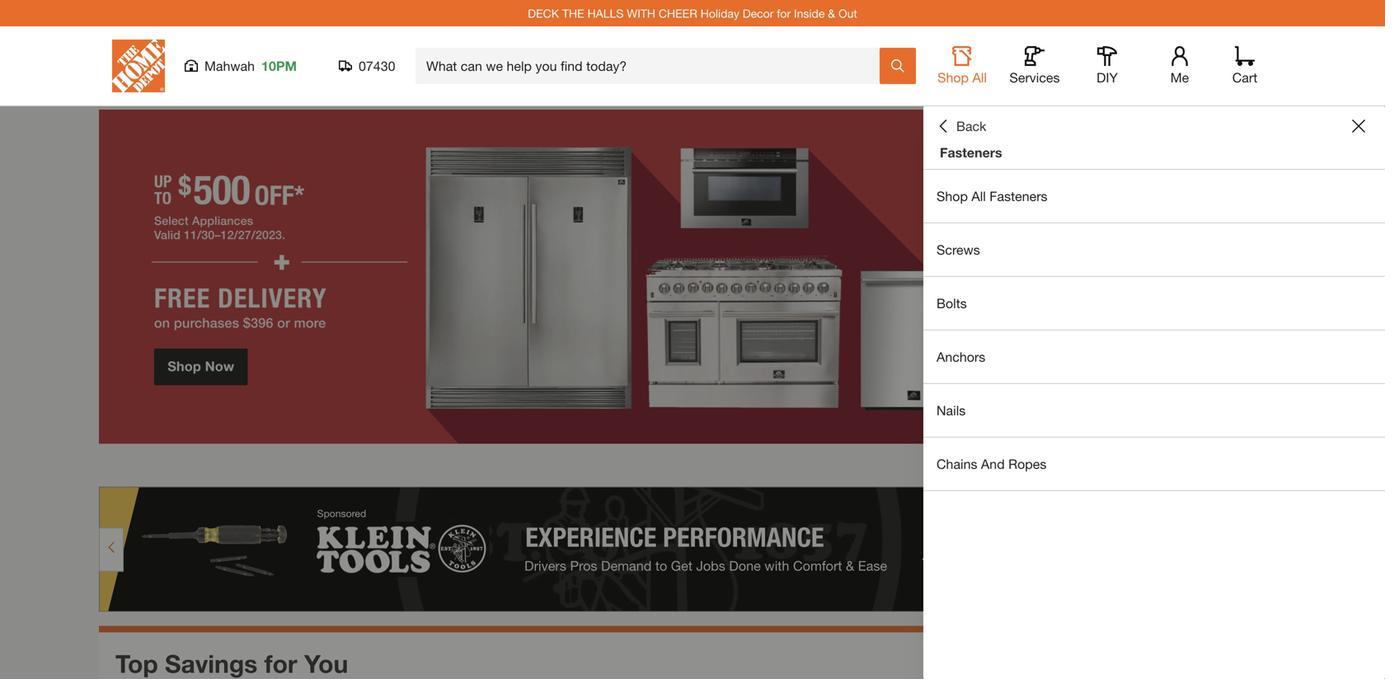 Task type: vqa. For each thing, say whether or not it's contained in the screenshot.
12
no



Task type: describe. For each thing, give the bounding box(es) containing it.
menu containing shop all fasteners
[[924, 170, 1386, 492]]

with
[[627, 6, 656, 20]]

shop all button
[[936, 46, 989, 86]]

chains and ropes
[[937, 457, 1047, 472]]

services button
[[1009, 46, 1062, 86]]

out
[[839, 6, 858, 20]]

back button
[[937, 118, 987, 134]]

mahwah
[[205, 58, 255, 74]]

savings
[[165, 649, 258, 679]]

shop for shop all fasteners
[[937, 188, 968, 204]]

me button
[[1154, 46, 1207, 86]]

all for shop all
[[973, 70, 987, 85]]

holiday
[[701, 6, 740, 20]]

all for shop all fasteners
[[972, 188, 986, 204]]

deck
[[528, 6, 559, 20]]

bolts link
[[924, 277, 1386, 330]]

cheer
[[659, 6, 698, 20]]

fasteners inside menu
[[990, 188, 1048, 204]]

me
[[1171, 70, 1190, 85]]

nails
[[937, 403, 966, 419]]

diy
[[1097, 70, 1118, 85]]

cart
[[1233, 70, 1258, 85]]

shop for shop all
[[938, 70, 969, 85]]

mahwah 10pm
[[205, 58, 297, 74]]

screws
[[937, 242, 980, 258]]

inside
[[794, 6, 825, 20]]

cart link
[[1227, 46, 1264, 86]]

shop all fasteners
[[937, 188, 1048, 204]]

shop all
[[938, 70, 987, 85]]

feedback link image
[[1363, 279, 1386, 368]]

top
[[115, 649, 158, 679]]

nails link
[[924, 384, 1386, 437]]

10pm
[[262, 58, 297, 74]]



Task type: locate. For each thing, give the bounding box(es) containing it.
all up the 'back'
[[973, 70, 987, 85]]

bolts
[[937, 296, 967, 311]]

for left you
[[264, 649, 297, 679]]

chains and ropes link
[[924, 438, 1386, 491]]

deck the halls with cheer holiday decor for inside & out link
[[528, 6, 858, 20]]

all inside button
[[973, 70, 987, 85]]

07430
[[359, 58, 395, 74]]

chains
[[937, 457, 978, 472]]

menu
[[924, 170, 1386, 492]]

1 vertical spatial shop
[[937, 188, 968, 204]]

decor
[[743, 6, 774, 20]]

diy button
[[1081, 46, 1134, 86]]

fasteners
[[940, 145, 1003, 160], [990, 188, 1048, 204]]

anchors
[[937, 349, 986, 365]]

anchors link
[[924, 331, 1386, 384]]

07430 button
[[339, 58, 396, 74]]

and
[[981, 457, 1005, 472]]

1 vertical spatial for
[[264, 649, 297, 679]]

shop all fasteners link
[[924, 170, 1386, 223]]

the home depot logo image
[[112, 40, 165, 92]]

1 vertical spatial fasteners
[[990, 188, 1048, 204]]

1 horizontal spatial for
[[777, 6, 791, 20]]

shop up back button on the right top
[[938, 70, 969, 85]]

shop inside button
[[938, 70, 969, 85]]

deck the halls with cheer holiday decor for inside & out
[[528, 6, 858, 20]]

for
[[777, 6, 791, 20], [264, 649, 297, 679]]

0 vertical spatial all
[[973, 70, 987, 85]]

shop inside menu
[[937, 188, 968, 204]]

for left inside
[[777, 6, 791, 20]]

0 vertical spatial fasteners
[[940, 145, 1003, 160]]

all
[[973, 70, 987, 85], [972, 188, 986, 204]]

halls
[[588, 6, 624, 20]]

ropes
[[1009, 457, 1047, 472]]

shop up screws
[[937, 188, 968, 204]]

1 vertical spatial all
[[972, 188, 986, 204]]

0 horizontal spatial for
[[264, 649, 297, 679]]

screws link
[[924, 224, 1386, 276]]

services
[[1010, 70, 1060, 85]]

&
[[828, 6, 836, 20]]

top savings for you
[[115, 649, 348, 679]]

all up screws
[[972, 188, 986, 204]]

back
[[957, 118, 987, 134]]

drawer close image
[[1353, 120, 1366, 133]]

the
[[563, 6, 585, 20]]

0 vertical spatial for
[[777, 6, 791, 20]]

you
[[304, 649, 348, 679]]

What can we help you find today? search field
[[426, 49, 879, 83]]

shop
[[938, 70, 969, 85], [937, 188, 968, 204]]

image for  30nov2023-hp-bau-mw44-45-hero4-appliances image
[[99, 110, 1287, 444]]

0 vertical spatial shop
[[938, 70, 969, 85]]



